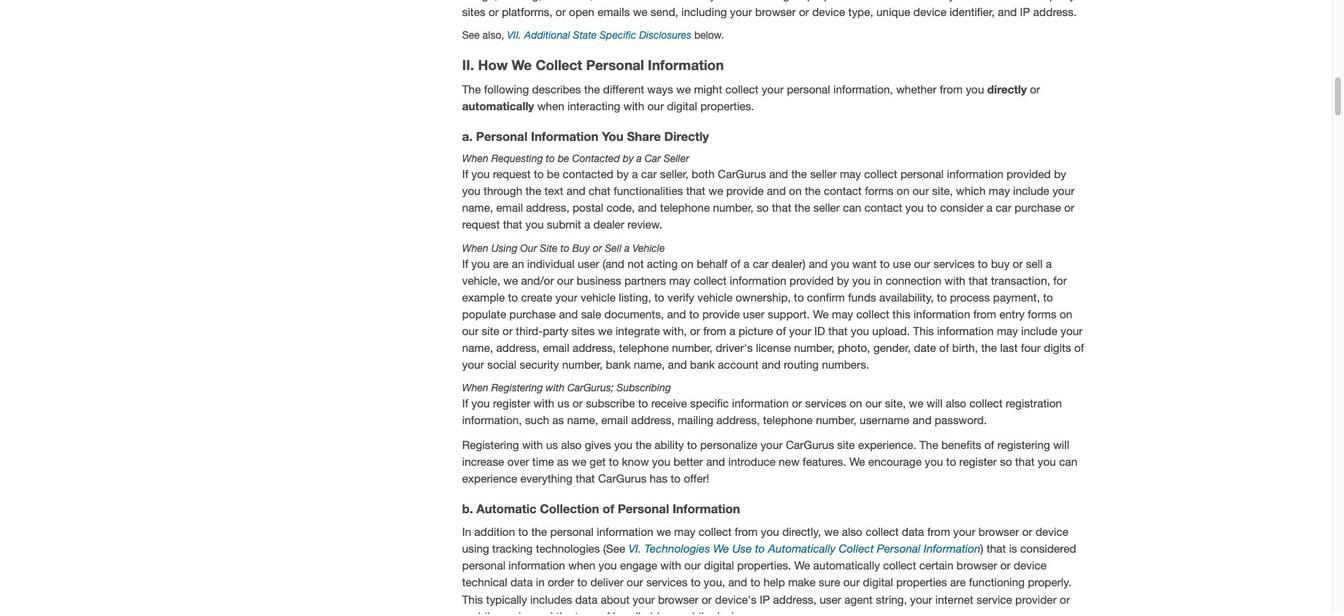 Task type: describe. For each thing, give the bounding box(es) containing it.
buy
[[573, 242, 590, 254]]

we inside ') that is considered personal information when you   engage with our digital properties. we automatically collect certain browser or device technical   data in order to deliver our services to you, and to help make sure our digital properties are   functioning properly. this typically includes data about your browser or device's ip address,   user agent string, your internet service provider or mobile carrier and the type of handheld or   mobile device you use.'
[[795, 559, 811, 572]]

you left use.
[[749, 610, 768, 615]]

driver's
[[716, 341, 753, 354]]

encourage
[[869, 455, 922, 468]]

properties inside usage, viewing, technical, and device data when you visit our digital properties whether hosted   by cargurus or third-party sites or platforms, or open emails we send, including your browser or   device type, unique device identifier, and ip address.
[[808, 0, 859, 1]]

can inside when requesting to be contacted by a car seller if you request to be contacted by a car seller, both cargurus and the seller may collect personal   information provided by you through the text and chat functionalities that we provide and on the   contact forms on our site, which may include your name, email address, postal code, and telephone   number, so that the seller can contact you to consider a car purchase or request that you submit   a dealer review.
[[843, 201, 862, 214]]

to left help
[[751, 576, 761, 589]]

tracking
[[493, 542, 533, 555]]

information inside in addition to the personal information we may collect from you directly, we also collect   data from your browser or device using tracking technologies (see
[[597, 525, 654, 539]]

to left you,
[[691, 576, 701, 589]]

on left 'which'
[[897, 184, 910, 197]]

that up dealer) at the top of page
[[772, 201, 792, 214]]

registering with us also gives you the ability to personalize your cargurus site experience. the   benefits of registering will increase over time as we get to know you better and introduce new features.   we encourage you to register so that you can experience everything that cargurus has to offer!
[[462, 438, 1078, 485]]

as inside when registering with cargurus; subscribing if you register with us or subscribe to receive specific information or services on our site,   we will also collect registration information, such as name, email address, mailing address,   telephone number, username and password.
[[553, 414, 564, 427]]

we up the following at top left
[[512, 57, 532, 73]]

from up use
[[735, 525, 758, 539]]

1 horizontal spatial contact
[[865, 201, 903, 214]]

from up certain at the bottom right of the page
[[928, 525, 951, 539]]

to right payment,
[[1044, 291, 1054, 304]]

share
[[627, 129, 661, 144]]

car inside 'when using our site to buy or sell a vehicle if you are an individual user (and not acting on behalf of a car dealer) and you want to use   our services to buy or sell a vehicle, we and/or our business partners may collect information   provided by you in connection with that transaction, for example to create your vehicle listing,   to verify vehicle ownership, to confirm funds availability, to process payment, to populate purchase   and sale documents, and to provide user support. we may collect this information from entry forms   on our site or third-party sites we integrate with, or from a picture of your id that you upload.   this information may include your name, address, email address, telephone number, driver's   license number, photo, gender, date of birth, the last four digits of your social security number,   bank name, and bank account and routing numbers.'
[[753, 257, 769, 270]]

to right use
[[755, 542, 765, 555]]

provide inside 'when using our site to buy or sell a vehicle if you are an individual user (and not acting on behalf of a car dealer) and you want to use   our services to buy or sell a vehicle, we and/or our business partners may collect information   provided by you in connection with that transaction, for example to create your vehicle listing,   to verify vehicle ownership, to confirm funds availability, to process payment, to populate purchase   and sale documents, and to provide user support. we may collect this information from entry forms   on our site or third-party sites we integrate with, or from a picture of your id that you upload.   this information may include your name, address, email address, telephone number, driver's   license number, photo, gender, date of birth, the last four digits of your social security number,   bank name, and bank account and routing numbers.'
[[703, 308, 740, 321]]

seller
[[664, 153, 690, 165]]

to down requesting
[[534, 167, 544, 181]]

technical,
[[545, 0, 593, 1]]

0 vertical spatial be
[[558, 153, 570, 165]]

address, inside ') that is considered personal information when you   engage with our digital properties. we automatically collect certain browser or device technical   data in order to deliver our services to you, and to help make sure our digital properties are   functioning properly. this typically includes data about your browser or device's ip address,   user agent string, your internet service provider or mobile carrier and the type of handheld or   mobile device you use.'
[[773, 593, 817, 606]]

0 vertical spatial car
[[641, 167, 657, 181]]

if inside 'when using our site to buy or sell a vehicle if you are an individual user (and not acting on behalf of a car dealer) and you want to use   our services to buy or sell a vehicle, we and/or our business partners may collect information   provided by you in connection with that transaction, for example to create your vehicle listing,   to verify vehicle ownership, to confirm funds availability, to process payment, to populate purchase   and sale documents, and to provide user support. we may collect this information from entry forms   on our site or third-party sites we integrate with, or from a picture of your id that you upload.   this information may include your name, address, email address, telephone number, driver's   license number, photo, gender, date of birth, the last four digits of your social security number,   bank name, and bank account and routing numbers.'
[[462, 257, 469, 270]]

you inside the following describes the different ways we might collect your personal information, whether   from you directly or automatically when interacting with our   digital properties.
[[966, 82, 985, 96]]

you inside usage, viewing, technical, and device data when you visit our digital properties whether hosted   by cargurus or third-party sites or platforms, or open emails we send, including your browser or   device type, unique device identifier, and ip address.
[[710, 0, 729, 1]]

string,
[[876, 593, 908, 606]]

1 horizontal spatial user
[[743, 308, 765, 321]]

on down for
[[1060, 308, 1073, 321]]

1 vertical spatial request
[[462, 218, 500, 231]]

increase
[[462, 455, 504, 468]]

from up driver's
[[704, 324, 727, 338]]

to left process
[[937, 291, 947, 304]]

automatic
[[477, 502, 537, 517]]

address, down receive
[[631, 414, 675, 427]]

that right id
[[829, 324, 848, 338]]

2 mobile from the left
[[676, 610, 710, 615]]

0 vertical spatial seller
[[811, 167, 837, 181]]

gives
[[585, 438, 611, 451]]

submit
[[547, 218, 581, 231]]

routing
[[784, 358, 819, 371]]

from inside the following describes the different ways we might collect your personal information, whether   from you directly or automatically when interacting with our   digital properties.
[[940, 82, 963, 96]]

(and
[[603, 257, 625, 270]]

information up ownership,
[[730, 274, 787, 287]]

device left type,
[[813, 5, 846, 18]]

following
[[484, 82, 529, 96]]

also inside registering with us also gives you the ability to personalize your cargurus site experience. the   benefits of registering will increase over time as we get to know you better and introduce new features.   we encourage you to register so that you can experience everything that cargurus has to offer!
[[561, 438, 582, 451]]

information up contacted
[[531, 129, 599, 144]]

to right has
[[671, 472, 681, 485]]

car
[[645, 153, 661, 165]]

license
[[756, 341, 791, 354]]

to right order
[[578, 576, 588, 589]]

device down the "hosted"
[[914, 5, 947, 18]]

the inside ') that is considered personal information when you   engage with our digital properties. we automatically collect certain browser or device technical   data in order to deliver our services to you, and to help make sure our digital properties are   functioning properly. this typically includes data about your browser or device's ip address,   user agent string, your internet service provider or mobile carrier and the type of handheld or   mobile device you use.'
[[556, 610, 572, 615]]

a. personal information you share directly
[[462, 129, 709, 144]]

you inside in addition to the personal information we may collect from you directly, we also collect   data from your browser or device using tracking technologies (see
[[761, 525, 780, 539]]

number, inside when registering with cargurus; subscribing if you register with us or subscribe to receive specific information or services on our site,   we will also collect registration information, such as name, email address, mailing address,   telephone number, username and password.
[[816, 414, 857, 427]]

sell
[[1027, 257, 1043, 270]]

see also, vii. additional state specific disclosures below.
[[462, 29, 724, 41]]

services inside 'when using our site to buy or sell a vehicle if you are an individual user (and not acting on behalf of a car dealer) and you want to use   our services to buy or sell a vehicle, we and/or our business partners may collect information   provided by you in connection with that transaction, for example to create your vehicle listing,   to verify vehicle ownership, to confirm funds availability, to process payment, to populate purchase   and sale documents, and to provide user support. we may collect this information from entry forms   on our site or third-party sites we integrate with, or from a picture of your id that you upload.   this information may include your name, address, email address, telephone number, driver's   license number, photo, gender, date of birth, the last four digits of your social security number,   bank name, and bank account and routing numbers.'
[[934, 257, 975, 270]]

to left create
[[508, 291, 518, 304]]

will inside registering with us also gives you the ability to personalize your cargurus site experience. the   benefits of registering will increase over time as we get to know you better and introduce new features.   we encourage you to register so that you can experience everything that cargurus has to offer!
[[1054, 438, 1070, 451]]

register inside registering with us also gives you the ability to personalize your cargurus site experience. the   benefits of registering will increase over time as we get to know you better and introduce new features.   we encourage you to register so that you can experience everything that cargurus has to offer!
[[960, 455, 997, 468]]

using
[[492, 242, 518, 254]]

numbers.
[[822, 358, 870, 371]]

our inside when requesting to be contacted by a car seller if you request to be contacted by a car seller, both cargurus and the seller may collect personal   information provided by you through the text and chat functionalities that we provide and on the   contact forms on our site, which may include your name, email address, postal code, and telephone   number, so that the seller can contact you to consider a car purchase or request that you submit   a dealer review.
[[913, 184, 929, 197]]

the inside 'when using our site to buy or sell a vehicle if you are an individual user (and not acting on behalf of a car dealer) and you want to use   our services to buy or sell a vehicle, we and/or our business partners may collect information   provided by you in connection with that transaction, for example to create your vehicle listing,   to verify vehicle ownership, to confirm funds availability, to process payment, to populate purchase   and sale documents, and to provide user support. we may collect this information from entry forms   on our site or third-party sites we integrate with, or from a picture of your id that you upload.   this information may include your name, address, email address, telephone number, driver's   license number, photo, gender, date of birth, the last four digits of your social security number,   bank name, and bank account and routing numbers.'
[[982, 341, 997, 354]]

you left through
[[462, 184, 481, 197]]

unique
[[877, 5, 911, 18]]

data up type
[[576, 593, 598, 606]]

by inside usage, viewing, technical, and device data when you visit our digital properties whether hosted   by cargurus or third-party sites or platforms, or open emails we send, including your browser or   device type, unique device identifier, and ip address.
[[943, 0, 955, 1]]

and/or
[[521, 274, 554, 287]]

typically
[[486, 593, 527, 606]]

viewing,
[[501, 0, 542, 1]]

you down registering in the right bottom of the page
[[1038, 455, 1057, 468]]

features.
[[803, 455, 847, 468]]

see
[[462, 29, 480, 41]]

directly
[[665, 129, 709, 144]]

you
[[602, 129, 624, 144]]

to up the better at the right of page
[[687, 438, 697, 451]]

name, up the "subscribing" at the bottom left of the page
[[634, 358, 665, 371]]

you left the consider
[[906, 201, 924, 214]]

ii.
[[462, 57, 474, 73]]

0 vertical spatial collect
[[536, 57, 582, 73]]

we down sale
[[598, 324, 613, 338]]

information up birth,
[[938, 324, 994, 338]]

0 horizontal spatial contact
[[824, 184, 862, 197]]

for
[[1054, 274, 1067, 287]]

collection
[[540, 502, 600, 517]]

type,
[[849, 5, 874, 18]]

we inside when requesting to be contacted by a car seller if you request to be contacted by a car seller, both cargurus and the seller may collect personal   information provided by you through the text and chat functionalities that we provide and on the   contact forms on our site, which may include your name, email address, postal code, and telephone   number, so that the seller can contact you to consider a car purchase or request that you submit   a dealer review.
[[709, 184, 724, 197]]

1 vertical spatial seller
[[814, 201, 840, 214]]

send,
[[651, 5, 679, 18]]

number, down id
[[794, 341, 835, 354]]

such
[[525, 414, 549, 427]]

subscribe
[[586, 397, 635, 410]]

party inside 'when using our site to buy or sell a vehicle if you are an individual user (and not acting on behalf of a car dealer) and you want to use   our services to buy or sell a vehicle, we and/or our business partners may collect information   provided by you in connection with that transaction, for example to create your vehicle listing,   to verify vehicle ownership, to confirm funds availability, to process payment, to populate purchase   and sale documents, and to provide user support. we may collect this information from entry forms   on our site or third-party sites we integrate with, or from a picture of your id that you upload.   this information may include your name, address, email address, telephone number, driver's   license number, photo, gender, date of birth, the last four digits of your social security number,   bank name, and bank account and routing numbers.'
[[543, 324, 569, 338]]

to inside in addition to the personal information we may collect from you directly, we also collect   data from your browser or device using tracking technologies (see
[[518, 525, 528, 539]]

cargurus up features.
[[786, 438, 835, 451]]

you down "benefits" at the bottom of the page
[[925, 455, 944, 468]]

browser up handheld
[[658, 593, 699, 606]]

we down an
[[504, 274, 518, 287]]

to left use
[[880, 257, 890, 270]]

information down 'offer!'
[[673, 502, 741, 517]]

forms inside when requesting to be contacted by a car seller if you request to be contacted by a car seller, both cargurus and the seller may collect personal   information provided by you through the text and chat functionalities that we provide and on the   contact forms on our site, which may include your name, email address, postal code, and telephone   number, so that the seller can contact you to consider a car purchase or request that you submit   a dealer review.
[[865, 184, 894, 197]]

your inside usage, viewing, technical, and device data when you visit our digital properties whether hosted   by cargurus or third-party sites or platforms, or open emails we send, including your browser or   device type, unique device identifier, and ip address.
[[730, 5, 752, 18]]

digital up you,
[[704, 559, 735, 572]]

documents,
[[605, 308, 664, 321]]

party inside usage, viewing, technical, and device data when you visit our digital properties whether hosted   by cargurus or third-party sites or platforms, or open emails we send, including your browser or   device type, unique device identifier, and ip address.
[[1050, 0, 1076, 1]]

our inside when registering with cargurus; subscribing if you register with us or subscribe to receive specific information or services on our site,   we will also collect registration information, such as name, email address, mailing address,   telephone number, username and password.
[[866, 397, 882, 410]]

postal
[[573, 201, 604, 214]]

register inside when registering with cargurus; subscribing if you register with us or subscribe to receive specific information or services on our site,   we will also collect registration information, such as name, email address, mailing address,   telephone number, username and password.
[[493, 397, 531, 410]]

information inside ') that is considered personal information when you   engage with our digital properties. we automatically collect certain browser or device technical   data in order to deliver our services to you, and to help make sure our digital properties are   functioning properly. this typically includes data about your browser or device's ip address,   user agent string, your internet service provider or mobile carrier and the type of handheld or   mobile device you use.'
[[509, 559, 566, 572]]

your inside in addition to the personal information we may collect from you directly, we also collect   data from your browser or device using tracking technologies (see
[[954, 525, 976, 539]]

in inside 'when using our site to buy or sell a vehicle if you are an individual user (and not acting on behalf of a car dealer) and you want to use   our services to buy or sell a vehicle, we and/or our business partners may collect information   provided by you in connection with that transaction, for example to create your vehicle listing,   to verify vehicle ownership, to confirm funds availability, to process payment, to populate purchase   and sale documents, and to provide user support. we may collect this information from entry forms   on our site or third-party sites we integrate with, or from a picture of your id that you upload.   this information may include your name, address, email address, telephone number, driver's   license number, photo, gender, date of birth, the last four digits of your social security number,   bank name, and bank account and routing numbers.'
[[874, 274, 883, 287]]

1 horizontal spatial collect
[[839, 542, 874, 555]]

with down security
[[546, 382, 565, 394]]

requesting
[[492, 153, 543, 165]]

personal up certain at the bottom right of the page
[[877, 542, 921, 555]]

information up might
[[648, 57, 724, 73]]

2 vehicle from the left
[[698, 291, 733, 304]]

text
[[545, 184, 564, 197]]

2 horizontal spatial car
[[996, 201, 1012, 214]]

)
[[981, 542, 984, 555]]

we right directly,
[[825, 525, 839, 539]]

that inside ') that is considered personal information when you   engage with our digital properties. we automatically collect certain browser or device technical   data in order to deliver our services to you, and to help make sure our digital properties are   functioning properly. this typically includes data about your browser or device's ip address,   user agent string, your internet service provider or mobile carrier and the type of handheld or   mobile device you use.'
[[987, 542, 1006, 555]]

that down registering in the right bottom of the page
[[1016, 455, 1035, 468]]

birth,
[[953, 341, 978, 354]]

personalize
[[701, 438, 758, 451]]

collect inside when registering with cargurus; subscribing if you register with us or subscribe to receive specific information or services on our site,   we will also collect registration information, such as name, email address, mailing address,   telephone number, username and password.
[[970, 397, 1003, 410]]

to down "benefits" at the bottom of the page
[[947, 455, 957, 468]]

your inside when requesting to be contacted by a car seller if you request to be contacted by a car seller, both cargurus and the seller may collect personal   information provided by you through the text and chat functionalities that we provide and on the   contact forms on our site, which may include your name, email address, postal code, and telephone   number, so that the seller can contact you to consider a car purchase or request that you submit   a dealer review.
[[1053, 184, 1075, 197]]

that up using
[[503, 218, 523, 231]]

our down populate on the left bottom
[[462, 324, 479, 338]]

technical
[[462, 576, 508, 589]]

data up typically at bottom
[[511, 576, 533, 589]]

to left the consider
[[927, 201, 937, 214]]

device inside in addition to the personal information we may collect from you directly, we also collect   data from your browser or device using tracking technologies (see
[[1036, 525, 1069, 539]]

b. automatic collection of personal information
[[462, 502, 741, 517]]

platforms,
[[502, 5, 553, 18]]

behalf
[[697, 257, 728, 270]]

directly,
[[783, 525, 821, 539]]

the inside the following describes the different ways we might collect your personal information, whether   from you directly or automatically when interacting with our   digital properties.
[[462, 82, 481, 96]]

you up has
[[652, 455, 671, 468]]

which
[[957, 184, 986, 197]]

forms inside 'when using our site to buy or sell a vehicle if you are an individual user (and not acting on behalf of a car dealer) and you want to use   our services to buy or sell a vehicle, we and/or our business partners may collect information   provided by you in connection with that transaction, for example to create your vehicle listing,   to verify vehicle ownership, to confirm funds availability, to process payment, to populate purchase   and sale documents, and to provide user support. we may collect this information from entry forms   on our site or third-party sites we integrate with, or from a picture of your id that you upload.   this information may include your name, address, email address, telephone number, driver's   license number, photo, gender, date of birth, the last four digits of your social security number,   bank name, and bank account and routing numbers.'
[[1028, 308, 1057, 321]]

make
[[789, 576, 816, 589]]

the inside in addition to the personal information we may collect from you directly, we also collect   data from your browser or device using tracking technologies (see
[[532, 525, 547, 539]]

data inside usage, viewing, technical, and device data when you visit our digital properties whether hosted   by cargurus or third-party sites or platforms, or open emails we send, including your browser or   device type, unique device identifier, and ip address.
[[655, 0, 677, 1]]

address, down sale
[[573, 341, 616, 354]]

our up agent
[[844, 576, 860, 589]]

when for populate
[[462, 242, 489, 254]]

site, inside when registering with cargurus; subscribing if you register with us or subscribe to receive specific information or services on our site,   we will also collect registration information, such as name, email address, mailing address,   telephone number, username and password.
[[885, 397, 906, 410]]

might
[[694, 82, 723, 96]]

device up emails
[[619, 0, 652, 1]]

partners
[[625, 274, 666, 287]]

to left buy
[[561, 242, 570, 254]]

third- inside usage, viewing, technical, and device data when you visit our digital properties whether hosted   by cargurus or third-party sites or platforms, or open emails we send, including your browser or   device type, unique device identifier, and ip address.
[[1023, 0, 1050, 1]]

device's
[[715, 593, 757, 606]]

that down both
[[686, 184, 706, 197]]

get
[[590, 455, 606, 468]]

b.
[[462, 502, 473, 517]]

telephone inside when requesting to be contacted by a car seller if you request to be contacted by a car seller, both cargurus and the seller may collect personal   information provided by you through the text and chat functionalities that we provide and on the   contact forms on our site, which may include your name, email address, postal code, and telephone   number, so that the seller can contact you to consider a car purchase or request that you submit   a dealer review.
[[660, 201, 710, 214]]

may inside in addition to the personal information we may collect from you directly, we also collect   data from your browser or device using tracking technologies (see
[[675, 525, 696, 539]]

of right behalf
[[731, 257, 741, 270]]

including
[[682, 5, 727, 18]]

personal inside ') that is considered personal information when you   engage with our digital properties. we automatically collect certain browser or device technical   data in order to deliver our services to you, and to help make sure our digital properties are   functioning properly. this typically includes data about your browser or device's ip address,   user agent string, your internet service provider or mobile carrier and the type of handheld or   mobile device you use.'
[[462, 559, 506, 572]]

name, inside when registering with cargurus; subscribing if you register with us or subscribe to receive specific information or services on our site,   we will also collect registration information, such as name, email address, mailing address,   telephone number, username and password.
[[567, 414, 598, 427]]

from down process
[[974, 308, 997, 321]]

buy
[[991, 257, 1010, 270]]

internet
[[936, 593, 974, 606]]

if inside when requesting to be contacted by a car seller if you request to be contacted by a car seller, both cargurus and the seller may collect personal   information provided by you through the text and chat functionalities that we provide and on the   contact forms on our site, which may include your name, email address, postal code, and telephone   number, so that the seller can contact you to consider a car purchase or request that you submit   a dealer review.
[[462, 167, 469, 181]]

device down is
[[1014, 559, 1047, 572]]

how
[[478, 57, 508, 73]]

the inside registering with us also gives you the ability to personalize your cargurus site experience. the   benefits of registering will increase over time as we get to know you better and introduce new features.   we encourage you to register so that you can experience everything that cargurus has to offer!
[[920, 438, 939, 451]]

type
[[575, 610, 597, 615]]

digital inside the following describes the different ways we might collect your personal information, whether   from you directly or automatically when interacting with our   digital properties.
[[667, 99, 698, 112]]

services inside ') that is considered personal information when you   engage with our digital properties. we automatically collect certain browser or device technical   data in order to deliver our services to you, and to help make sure our digital properties are   functioning properly. this typically includes data about your browser or device's ip address,   user agent string, your internet service provider or mobile carrier and the type of handheld or   mobile device you use.'
[[647, 576, 688, 589]]

personal up requesting
[[476, 129, 528, 144]]

and inside when registering with cargurus; subscribing if you register with us or subscribe to receive specific information or services on our site,   we will also collect registration information, such as name, email address, mailing address,   telephone number, username and password.
[[913, 414, 932, 427]]

that down get
[[576, 472, 595, 485]]

are inside 'when using our site to buy or sell a vehicle if you are an individual user (and not acting on behalf of a car dealer) and you want to use   our services to buy or sell a vehicle, we and/or our business partners may collect information   provided by you in connection with that transaction, for example to create your vehicle listing,   to verify vehicle ownership, to confirm funds availability, to process payment, to populate purchase   and sale documents, and to provide user support. we may collect this information from entry forms   on our site or third-party sites we integrate with, or from a picture of your id that you upload.   this information may include your name, address, email address, telephone number, driver's   license number, photo, gender, date of birth, the last four digits of your social security number,   bank name, and bank account and routing numbers.'
[[493, 257, 509, 270]]

cargurus down know
[[598, 472, 647, 485]]

in addition to the personal information we may collect from you directly, we also collect   data from your browser or device using tracking technologies (see
[[462, 525, 1069, 555]]

you up photo,
[[851, 324, 870, 338]]

to left the verify
[[655, 291, 665, 304]]

to right get
[[609, 455, 619, 468]]

1 vertical spatial be
[[547, 167, 560, 181]]

chat
[[589, 184, 611, 197]]

digital up string,
[[863, 576, 894, 589]]

information inside when requesting to be contacted by a car seller if you request to be contacted by a car seller, both cargurus and the seller may collect personal   information provided by you through the text and chat functionalities that we provide and on the   contact forms on our site, which may include your name, email address, postal code, and telephone   number, so that the seller can contact you to consider a car purchase or request that you submit   a dealer review.
[[947, 167, 1004, 181]]

our down individual
[[557, 274, 574, 287]]

data inside in addition to the personal information we may collect from you directly, we also collect   data from your browser or device using tracking technologies (see
[[902, 525, 925, 539]]

are inside ') that is considered personal information when you   engage with our digital properties. we automatically collect certain browser or device technical   data in order to deliver our services to you, and to help make sure our digital properties are   functioning properly. this typically includes data about your browser or device's ip address,   user agent string, your internet service provider or mobile carrier and the type of handheld or   mobile device you use.'
[[951, 576, 966, 589]]

third- inside 'when using our site to buy or sell a vehicle if you are an individual user (and not acting on behalf of a car dealer) and you want to use   our services to buy or sell a vehicle, we and/or our business partners may collect information   provided by you in connection with that transaction, for example to create your vehicle listing,   to verify vehicle ownership, to confirm funds availability, to process payment, to populate purchase   and sale documents, and to provide user support. we may collect this information from entry forms   on our site or third-party sites we integrate with, or from a picture of your id that you upload.   this information may include your name, address, email address, telephone number, driver's   license number, photo, gender, date of birth, the last four digits of your social security number,   bank name, and bank account and routing numbers.'
[[516, 324, 543, 338]]

browser inside in addition to the personal information we may collect from you directly, we also collect   data from your browser or device using tracking technologies (see
[[979, 525, 1020, 539]]

subscribing
[[617, 382, 671, 394]]

hosted
[[905, 0, 940, 1]]

also,
[[483, 29, 504, 41]]

include inside when requesting to be contacted by a car seller if you request to be contacted by a car seller, both cargurus and the seller may collect personal   information provided by you through the text and chat functionalities that we provide and on the   contact forms on our site, which may include your name, email address, postal code, and telephone   number, so that the seller can contact you to consider a car purchase or request that you submit   a dealer review.
[[1014, 184, 1050, 197]]

id
[[815, 324, 826, 338]]

can inside registering with us also gives you the ability to personalize your cargurus site experience. the   benefits of registering will increase over time as we get to know you better and introduce new features.   we encourage you to register so that you can experience everything that cargurus has to offer!
[[1060, 455, 1078, 468]]

time
[[533, 455, 554, 468]]

with up such
[[534, 397, 555, 410]]

the inside the following describes the different ways we might collect your personal information, whether   from you directly or automatically when interacting with our   digital properties.
[[584, 82, 600, 96]]

properties. inside the following describes the different ways we might collect your personal information, whether   from you directly or automatically when interacting with our   digital properties.
[[701, 99, 755, 112]]

so inside when requesting to be contacted by a car seller if you request to be contacted by a car seller, both cargurus and the seller may collect personal   information provided by you through the text and chat functionalities that we provide and on the   contact forms on our site, which may include your name, email address, postal code, and telephone   number, so that the seller can contact you to consider a car purchase or request that you submit   a dealer review.
[[757, 201, 769, 214]]

cargurus inside when requesting to be contacted by a car seller if you request to be contacted by a car seller, both cargurus and the seller may collect personal   information provided by you through the text and chat functionalities that we provide and on the   contact forms on our site, which may include your name, email address, postal code, and telephone   number, so that the seller can contact you to consider a car purchase or request that you submit   a dealer review.
[[718, 167, 766, 181]]

ownership,
[[736, 291, 791, 304]]

four
[[1021, 341, 1041, 354]]

0 vertical spatial request
[[493, 167, 531, 181]]

browser down )
[[957, 559, 998, 572]]

personal up different
[[586, 57, 644, 73]]

verify
[[668, 291, 695, 304]]

you up vehicle,
[[472, 257, 490, 270]]

or inside the following describes the different ways we might collect your personal information, whether   from you directly or automatically when interacting with our   digital properties.
[[1030, 82, 1041, 96]]

with,
[[663, 324, 687, 338]]

visit
[[732, 0, 752, 1]]

using
[[462, 542, 489, 555]]

to down the verify
[[690, 308, 700, 321]]

us inside when registering with cargurus; subscribing if you register with us or subscribe to receive specific information or services on our site,   we will also collect registration information, such as name, email address, mailing address,   telephone number, username and password.
[[558, 397, 570, 410]]

on up dealer) at the top of page
[[789, 184, 802, 197]]

gender,
[[874, 341, 911, 354]]

everything
[[521, 472, 573, 485]]

offer!
[[684, 472, 710, 485]]

we left use
[[714, 542, 729, 555]]

you up "our"
[[526, 218, 544, 231]]

when for request
[[462, 153, 489, 165]]

digital inside usage, viewing, technical, and device data when you visit our digital properties whether hosted   by cargurus or third-party sites or platforms, or open emails we send, including your browser or   device type, unique device identifier, and ip address.
[[774, 0, 805, 1]]

registration
[[1006, 397, 1062, 410]]

listing,
[[619, 291, 652, 304]]

use
[[733, 542, 752, 555]]

functioning
[[969, 576, 1025, 589]]

to left 'buy'
[[978, 257, 988, 270]]

experience.
[[858, 438, 917, 451]]

information down process
[[914, 308, 971, 321]]

information, inside when registering with cargurus; subscribing if you register with us or subscribe to receive specific information or services on our site,   we will also collect registration information, such as name, email address, mailing address,   telephone number, username and password.
[[462, 414, 522, 427]]

when for information
[[569, 559, 596, 572]]

information up certain at the bottom right of the page
[[924, 542, 981, 555]]

personal inside the following describes the different ways we might collect your personal information, whether   from you directly or automatically when interacting with our   digital properties.
[[787, 82, 831, 96]]

you up know
[[614, 438, 633, 451]]

vehicle
[[633, 242, 665, 254]]

0 horizontal spatial user
[[578, 257, 600, 270]]

number, down the with,
[[672, 341, 713, 354]]

provided inside 'when using our site to buy or sell a vehicle if you are an individual user (and not acting on behalf of a car dealer) and you want to use   our services to buy or sell a vehicle, we and/or our business partners may collect information   provided by you in connection with that transaction, for example to create your vehicle listing,   to verify vehicle ownership, to confirm funds availability, to process payment, to populate purchase   and sale documents, and to provide user support. we may collect this information from entry forms   on our site or third-party sites we integrate with, or from a picture of your id that you upload.   this information may include your name, address, email address, telephone number, driver's   license number, photo, gender, date of birth, the last four digits of your social security number,   bank name, and bank account and routing numbers.'
[[790, 274, 834, 287]]

purchase inside when requesting to be contacted by a car seller if you request to be contacted by a car seller, both cargurus and the seller may collect personal   information provided by you through the text and chat functionalities that we provide and on the   contact forms on our site, which may include your name, email address, postal code, and telephone   number, so that the seller can contact you to consider a car purchase or request that you submit   a dealer review.
[[1015, 201, 1062, 214]]

this inside 'when using our site to buy or sell a vehicle if you are an individual user (and not acting on behalf of a car dealer) and you want to use   our services to buy or sell a vehicle, we and/or our business partners may collect information   provided by you in connection with that transaction, for example to create your vehicle listing,   to verify vehicle ownership, to confirm funds availability, to process payment, to populate purchase   and sale documents, and to provide user support. we may collect this information from entry forms   on our site or third-party sites we integrate with, or from a picture of your id that you upload.   this information may include your name, address, email address, telephone number, driver's   license number, photo, gender, date of birth, the last four digits of your social security number,   bank name, and bank account and routing numbers.'
[[914, 324, 934, 338]]

we inside the following describes the different ways we might collect your personal information, whether   from you directly or automatically when interacting with our   digital properties.
[[677, 82, 691, 96]]

number, up cargurus;
[[562, 358, 603, 371]]

considered
[[1021, 542, 1077, 555]]

you up deliver
[[599, 559, 617, 572]]



Task type: locate. For each thing, give the bounding box(es) containing it.
our left 'which'
[[913, 184, 929, 197]]

collect inside ') that is considered personal information when you   engage with our digital properties. we automatically collect certain browser or device technical   data in order to deliver our services to you, and to help make sure our digital properties are   functioning properly. this typically includes data about your browser or device's ip address,   user agent string, your internet service provider or mobile carrier and the type of handheld or   mobile device you use.'
[[884, 559, 917, 572]]

when down describes
[[538, 99, 565, 112]]

sale
[[581, 308, 602, 321]]

if up increase
[[462, 397, 469, 410]]

on inside when registering with cargurus; subscribing if you register with us or subscribe to receive specific information or services on our site,   we will also collect registration information, such as name, email address, mailing address,   telephone number, username and password.
[[850, 397, 863, 410]]

0 horizontal spatial this
[[462, 593, 483, 606]]

1 horizontal spatial email
[[543, 341, 570, 354]]

car down car at the left of the page
[[641, 167, 657, 181]]

we right ways
[[677, 82, 691, 96]]

1 when from the top
[[462, 153, 489, 165]]

so inside registering with us also gives you the ability to personalize your cargurus site experience. the   benefits of registering will increase over time as we get to know you better and introduce new features.   we encourage you to register so that you can experience everything that cargurus has to offer!
[[1000, 455, 1013, 468]]

code,
[[607, 201, 635, 214]]

our inside the following describes the different ways we might collect your personal information, whether   from you directly or automatically when interacting with our   digital properties.
[[648, 99, 664, 112]]

information up 'which'
[[947, 167, 1004, 181]]

with inside the following describes the different ways we might collect your personal information, whether   from you directly or automatically when interacting with our   digital properties.
[[624, 99, 645, 112]]

include inside 'when using our site to buy or sell a vehicle if you are an individual user (and not acting on behalf of a car dealer) and you want to use   our services to buy or sell a vehicle, we and/or our business partners may collect information   provided by you in connection with that transaction, for example to create your vehicle listing,   to verify vehicle ownership, to confirm funds availability, to process payment, to populate purchase   and sale documents, and to provide user support. we may collect this information from entry forms   on our site or third-party sites we integrate with, or from a picture of your id that you upload.   this information may include your name, address, email address, telephone number, driver's   license number, photo, gender, date of birth, the last four digits of your social security number,   bank name, and bank account and routing numbers.'
[[1022, 324, 1058, 338]]

our down ways
[[648, 99, 664, 112]]

1 horizontal spatial ip
[[1020, 5, 1031, 18]]

also inside when registering with cargurus; subscribing if you register with us or subscribe to receive specific information or services on our site,   we will also collect registration information, such as name, email address, mailing address,   telephone number, username and password.
[[946, 397, 967, 410]]

as inside registering with us also gives you the ability to personalize your cargurus site experience. the   benefits of registering will increase over time as we get to know you better and introduce new features.   we encourage you to register so that you can experience everything that cargurus has to offer!
[[557, 455, 569, 468]]

on
[[789, 184, 802, 197], [897, 184, 910, 197], [681, 257, 694, 270], [1060, 308, 1073, 321], [850, 397, 863, 410]]

0 vertical spatial services
[[934, 257, 975, 270]]

personal down has
[[618, 502, 669, 517]]

collect
[[726, 82, 759, 96], [865, 167, 898, 181], [694, 274, 727, 287], [857, 308, 890, 321], [970, 397, 1003, 410], [699, 525, 732, 539], [866, 525, 899, 539], [884, 559, 917, 572]]

1 vertical spatial purchase
[[510, 308, 556, 321]]

email inside 'when using our site to buy or sell a vehicle if you are an individual user (and not acting on behalf of a car dealer) and you want to use   our services to buy or sell a vehicle, we and/or our business partners may collect information   provided by you in connection with that transaction, for example to create your vehicle listing,   to verify vehicle ownership, to confirm funds availability, to process payment, to populate purchase   and sale documents, and to provide user support. we may collect this information from entry forms   on our site or third-party sites we integrate with, or from a picture of your id that you upload.   this information may include your name, address, email address, telephone number, driver's   license number, photo, gender, date of birth, the last four digits of your social security number,   bank name, and bank account and routing numbers.'
[[543, 341, 570, 354]]

be up text
[[547, 167, 560, 181]]

when inside ') that is considered personal information when you   engage with our digital properties. we automatically collect certain browser or device technical   data in order to deliver our services to you, and to help make sure our digital properties are   functioning properly. this typically includes data about your browser or device's ip address,   user agent string, your internet service provider or mobile carrier and the type of handheld or   mobile device you use.'
[[569, 559, 596, 572]]

open
[[569, 5, 595, 18]]

when up including
[[680, 0, 707, 1]]

0 horizontal spatial are
[[493, 257, 509, 270]]

services up process
[[934, 257, 975, 270]]

number, inside when requesting to be contacted by a car seller if you request to be contacted by a car seller, both cargurus and the seller may collect personal   information provided by you through the text and chat functionalities that we provide and on the   contact forms on our site, which may include your name, email address, postal code, and telephone   number, so that the seller can contact you to consider a car purchase or request that you submit   a dealer review.
[[713, 201, 754, 214]]

we
[[633, 5, 648, 18], [677, 82, 691, 96], [709, 184, 724, 197], [504, 274, 518, 287], [598, 324, 613, 338], [909, 397, 924, 410], [572, 455, 587, 468], [657, 525, 671, 539], [825, 525, 839, 539]]

information
[[947, 167, 1004, 181], [730, 274, 787, 287], [914, 308, 971, 321], [938, 324, 994, 338], [732, 397, 789, 410], [597, 525, 654, 539], [509, 559, 566, 572]]

with down different
[[624, 99, 645, 112]]

name, up social
[[462, 341, 493, 354]]

services down engage
[[647, 576, 688, 589]]

2 if from the top
[[462, 257, 469, 270]]

0 horizontal spatial sites
[[462, 5, 486, 18]]

0 vertical spatial registering
[[492, 382, 543, 394]]

0 vertical spatial site
[[482, 324, 500, 338]]

0 horizontal spatial services
[[647, 576, 688, 589]]

if
[[462, 167, 469, 181], [462, 257, 469, 270], [462, 397, 469, 410]]

the left "benefits" at the bottom of the page
[[920, 438, 939, 451]]

0 vertical spatial when
[[462, 153, 489, 165]]

we up technologies
[[657, 525, 671, 539]]

0 horizontal spatial when
[[538, 99, 565, 112]]

social
[[488, 358, 517, 371]]

address, inside when requesting to be contacted by a car seller if you request to be contacted by a car seller, both cargurus and the seller may collect personal   information provided by you through the text and chat functionalities that we provide and on the   contact forms on our site, which may include your name, email address, postal code, and telephone   number, so that the seller can contact you to consider a car purchase or request that you submit   a dealer review.
[[526, 201, 570, 214]]

2 when from the top
[[462, 242, 489, 254]]

0 vertical spatial the
[[462, 82, 481, 96]]

data up certain at the bottom right of the page
[[902, 525, 925, 539]]

0 horizontal spatial properties
[[808, 0, 859, 1]]

vi. technologies we use to   automatically collect personal information
[[629, 542, 981, 555]]

1 horizontal spatial properties
[[897, 576, 948, 589]]

0 horizontal spatial vehicle
[[581, 291, 616, 304]]

you inside when registering with cargurus; subscribing if you register with us or subscribe to receive specific information or services on our site,   we will also collect registration information, such as name, email address, mailing address,   telephone number, username and password.
[[472, 397, 490, 410]]

telephone down the integrate
[[619, 341, 669, 354]]

in inside ') that is considered personal information when you   engage with our digital properties. we automatically collect certain browser or device technical   data in order to deliver our services to you, and to help make sure our digital properties are   functioning properly. this typically includes data about your browser or device's ip address,   user agent string, your internet service provider or mobile carrier and the type of handheld or   mobile device you use.'
[[536, 576, 545, 589]]

of right digits
[[1075, 341, 1085, 354]]

2 bank from the left
[[690, 358, 715, 371]]

ability
[[655, 438, 684, 451]]

in down the want
[[874, 274, 883, 287]]

of inside ') that is considered personal information when you   engage with our digital properties. we automatically collect certain browser or device technical   data in order to deliver our services to you, and to help make sure our digital properties are   functioning properly. this typically includes data about your browser or device's ip address,   user agent string, your internet service provider or mobile carrier and the type of handheld or   mobile device you use.'
[[600, 610, 610, 615]]

bank up the "subscribing" at the bottom left of the page
[[606, 358, 631, 371]]

to inside when registering with cargurus; subscribing if you register with us or subscribe to receive specific information or services on our site,   we will also collect registration information, such as name, email address, mailing address,   telephone number, username and password.
[[638, 397, 648, 410]]

new
[[779, 455, 800, 468]]

vi. technologies we use to   automatically collect personal information link
[[629, 542, 981, 555]]

email
[[497, 201, 523, 214], [543, 341, 570, 354], [602, 414, 628, 427]]

introduce
[[729, 455, 776, 468]]

you up the funds
[[853, 274, 871, 287]]

1 vertical spatial user
[[743, 308, 765, 321]]

car right the consider
[[996, 201, 1012, 214]]

2 horizontal spatial also
[[946, 397, 967, 410]]

sure
[[819, 576, 841, 589]]

that up process
[[969, 274, 988, 287]]

0 vertical spatial are
[[493, 257, 509, 270]]

register down "benefits" at the bottom of the page
[[960, 455, 997, 468]]

our right visit
[[755, 0, 771, 1]]

provided
[[1007, 167, 1051, 181], [790, 274, 834, 287]]

us
[[558, 397, 570, 410], [546, 438, 558, 451]]

browser inside usage, viewing, technical, and device data when you visit our digital properties whether hosted   by cargurus or third-party sites or platforms, or open emails we send, including your browser or   device type, unique device identifier, and ip address.
[[756, 5, 796, 18]]

will right registering in the right bottom of the page
[[1054, 438, 1070, 451]]

dealer
[[594, 218, 625, 231]]

ip inside ') that is considered personal information when you   engage with our digital properties. we automatically collect certain browser or device technical   data in order to deliver our services to you, and to help make sure our digital properties are   functioning properly. this typically includes data about your browser or device's ip address,   user agent string, your internet service provider or mobile carrier and the type of handheld or   mobile device you use.'
[[760, 593, 770, 606]]

registering inside when registering with cargurus; subscribing if you register with us or subscribe to receive specific information or services on our site,   we will also collect registration information, such as name, email address, mailing address,   telephone number, username and password.
[[492, 382, 543, 394]]

you down social
[[472, 397, 490, 410]]

1 vertical spatial properties.
[[738, 559, 792, 572]]

about
[[601, 593, 630, 606]]

to up support.
[[794, 291, 804, 304]]

payment,
[[994, 291, 1040, 304]]

when inside the following describes the different ways we might collect your personal information, whether   from you directly or automatically when interacting with our   digital properties.
[[538, 99, 565, 112]]

account
[[718, 358, 759, 371]]

on right acting
[[681, 257, 694, 270]]

interacting
[[568, 99, 621, 112]]

properties. down might
[[701, 99, 755, 112]]

below.
[[695, 29, 724, 41]]

vii.
[[507, 29, 522, 41]]

1 vertical spatial sites
[[572, 324, 595, 338]]

1 vertical spatial us
[[546, 438, 558, 451]]

identifier,
[[950, 5, 995, 18]]

2 vertical spatial user
[[820, 593, 842, 606]]

forms
[[865, 184, 894, 197], [1028, 308, 1057, 321]]

purchase
[[1015, 201, 1062, 214], [510, 308, 556, 321]]

our up connection
[[914, 257, 931, 270]]

example
[[462, 291, 505, 304]]

0 vertical spatial us
[[558, 397, 570, 410]]

2 vertical spatial when
[[569, 559, 596, 572]]

1 horizontal spatial services
[[806, 397, 847, 410]]

directly
[[988, 82, 1027, 96]]

1 horizontal spatial are
[[951, 576, 966, 589]]

1 vertical spatial also
[[561, 438, 582, 451]]

automatically
[[768, 542, 836, 555]]

address, down make
[[773, 593, 817, 606]]

device
[[619, 0, 652, 1], [813, 5, 846, 18], [914, 5, 947, 18], [1036, 525, 1069, 539], [1014, 559, 1047, 572], [713, 610, 746, 615]]

email inside when registering with cargurus; subscribing if you register with us or subscribe to receive specific information or services on our site,   we will also collect registration information, such as name, email address, mailing address,   telephone number, username and password.
[[602, 414, 628, 427]]

individual
[[527, 257, 575, 270]]

you left the want
[[831, 257, 850, 270]]

you,
[[704, 576, 726, 589]]

service
[[977, 593, 1013, 606]]

include up four
[[1022, 324, 1058, 338]]

consider
[[941, 201, 984, 214]]

0 horizontal spatial party
[[543, 324, 569, 338]]

of down about
[[600, 610, 610, 615]]

number, up features.
[[816, 414, 857, 427]]

0 horizontal spatial can
[[843, 201, 862, 214]]

and inside registering with us also gives you the ability to personalize your cargurus site experience. the   benefits of registering will increase over time as we get to know you better and introduce new features.   we encourage you to register so that you can experience everything that cargurus has to offer!
[[707, 455, 726, 468]]

properly.
[[1028, 576, 1072, 589]]

0 vertical spatial in
[[874, 274, 883, 287]]

1 mobile from the left
[[462, 610, 496, 615]]

user down sure
[[820, 593, 842, 606]]

the down ii.
[[462, 82, 481, 96]]

a
[[637, 153, 642, 165], [632, 167, 638, 181], [987, 201, 993, 214], [585, 218, 591, 231], [625, 242, 630, 254], [744, 257, 750, 270], [1046, 257, 1052, 270], [730, 324, 736, 338]]

want
[[853, 257, 877, 270]]

1 vertical spatial email
[[543, 341, 570, 354]]

registering inside registering with us also gives you the ability to personalize your cargurus site experience. the   benefits of registering will increase over time as we get to know you better and introduce new features.   we encourage you to register so that you can experience everything that cargurus has to offer!
[[462, 438, 519, 451]]

vii. additional state specific disclosures link
[[507, 29, 692, 41]]

of right collection at the bottom of page
[[603, 502, 614, 517]]

of
[[731, 257, 741, 270], [777, 324, 786, 338], [940, 341, 950, 354], [1075, 341, 1085, 354], [985, 438, 995, 451], [603, 502, 614, 517], [600, 610, 610, 615]]

we inside registering with us also gives you the ability to personalize your cargurus site experience. the   benefits of registering will increase over time as we get to know you better and introduce new features.   we encourage you to register so that you can experience everything that cargurus has to offer!
[[850, 455, 866, 468]]

) that is considered personal information when you   engage with our digital properties. we automatically collect certain browser or device technical   data in order to deliver our services to you, and to help make sure our digital properties are   functioning properly. this typically includes data about your browser or device's ip address,   user agent string, your internet service provider or mobile carrier and the type of handheld or   mobile device you use.
[[462, 542, 1077, 615]]

our inside usage, viewing, technical, and device data when you visit our digital properties whether hosted   by cargurus or third-party sites or platforms, or open emails we send, including your browser or   device type, unique device identifier, and ip address.
[[755, 0, 771, 1]]

help
[[764, 576, 785, 589]]

1 vertical spatial car
[[996, 201, 1012, 214]]

you up through
[[472, 167, 490, 181]]

automatically inside the following describes the different ways we might collect your personal information, whether   from you directly or automatically when interacting with our   digital properties.
[[462, 99, 534, 112]]

0 vertical spatial register
[[493, 397, 531, 410]]

us inside registering with us also gives you the ability to personalize your cargurus site experience. the   benefits of registering will increase over time as we get to know you better and introduce new features.   we encourage you to register so that you can experience everything that cargurus has to offer!
[[546, 438, 558, 451]]

1 vertical spatial if
[[462, 257, 469, 270]]

this up date
[[914, 324, 934, 338]]

telephone inside 'when using our site to buy or sell a vehicle if you are an individual user (and not acting on behalf of a car dealer) and you want to use   our services to buy or sell a vehicle, we and/or our business partners may collect information   provided by you in connection with that transaction, for example to create your vehicle listing,   to verify vehicle ownership, to confirm funds availability, to process payment, to populate purchase   and sale documents, and to provide user support. we may collect this information from entry forms   on our site or third-party sites we integrate with, or from a picture of your id that you upload.   this information may include your name, address, email address, telephone number, driver's   license number, photo, gender, date of birth, the last four digits of your social security number,   bank name, and bank account and routing numbers.'
[[619, 341, 669, 354]]

if up vehicle,
[[462, 257, 469, 270]]

this inside ') that is considered personal information when you   engage with our digital properties. we automatically collect certain browser or device technical   data in order to deliver our services to you, and to help make sure our digital properties are   functioning properly. this typically includes data about your browser or device's ip address,   user agent string, your internet service provider or mobile carrier and the type of handheld or   mobile device you use.'
[[462, 593, 483, 606]]

0 vertical spatial so
[[757, 201, 769, 214]]

name, down through
[[462, 201, 493, 214]]

0 horizontal spatial mobile
[[462, 610, 496, 615]]

2 horizontal spatial when
[[680, 0, 707, 1]]

0 horizontal spatial automatically
[[462, 99, 534, 112]]

browser up is
[[979, 525, 1020, 539]]

request up using
[[462, 218, 500, 231]]

site up features.
[[838, 438, 855, 451]]

1 vertical spatial the
[[920, 438, 939, 451]]

whether for from
[[897, 82, 937, 96]]

site down populate on the left bottom
[[482, 324, 500, 338]]

sell
[[605, 242, 622, 254]]

through
[[484, 184, 523, 197]]

1 vertical spatial registering
[[462, 438, 519, 451]]

0 vertical spatial telephone
[[660, 201, 710, 214]]

use.
[[771, 610, 792, 615]]

telephone up the 'new'
[[763, 414, 813, 427]]

1 vehicle from the left
[[581, 291, 616, 304]]

our down technologies
[[685, 559, 701, 572]]

with inside 'when using our site to buy or sell a vehicle if you are an individual user (and not acting on behalf of a car dealer) and you want to use   our services to buy or sell a vehicle, we and/or our business partners may collect information   provided by you in connection with that transaction, for example to create your vehicle listing,   to verify vehicle ownership, to confirm funds availability, to process payment, to populate purchase   and sale documents, and to provide user support. we may collect this information from entry forms   on our site or third-party sites we integrate with, or from a picture of your id that you upload.   this information may include your name, address, email address, telephone number, driver's   license number, photo, gender, date of birth, the last four digits of your social security number,   bank name, and bank account and routing numbers.'
[[945, 274, 966, 287]]

we inside when registering with cargurus; subscribing if you register with us or subscribe to receive specific information or services on our site,   we will also collect registration information, such as name, email address, mailing address,   telephone number, username and password.
[[909, 397, 924, 410]]

0 horizontal spatial the
[[462, 82, 481, 96]]

are up internet
[[951, 576, 966, 589]]

0 vertical spatial will
[[927, 397, 943, 410]]

when inside when requesting to be contacted by a car seller if you request to be contacted by a car seller, both cargurus and the seller may collect personal   information provided by you through the text and chat functionalities that we provide and on the   contact forms on our site, which may include your name, email address, postal code, and telephone   number, so that the seller can contact you to consider a car purchase or request that you submit   a dealer review.
[[462, 153, 489, 165]]

addition
[[475, 525, 515, 539]]

3 if from the top
[[462, 397, 469, 410]]

1 vertical spatial as
[[557, 455, 569, 468]]

your inside the following describes the different ways we might collect your personal information, whether   from you directly or automatically when interacting with our   digital properties.
[[762, 82, 784, 96]]

is
[[1010, 542, 1018, 555]]

us up time
[[546, 438, 558, 451]]

device down the device's
[[713, 610, 746, 615]]

provide inside when requesting to be contacted by a car seller if you request to be contacted by a car seller, both cargurus and the seller may collect personal   information provided by you through the text and chat functionalities that we provide and on the   contact forms on our site, which may include your name, email address, postal code, and telephone   number, so that the seller can contact you to consider a car purchase or request that you submit   a dealer review.
[[727, 184, 764, 197]]

1 vertical spatial include
[[1022, 324, 1058, 338]]

personal
[[787, 82, 831, 96], [901, 167, 944, 181], [551, 525, 594, 539], [462, 559, 506, 572]]

1 vertical spatial telephone
[[619, 341, 669, 354]]

0 horizontal spatial email
[[497, 201, 523, 214]]

whether inside usage, viewing, technical, and device data when you visit our digital properties whether hosted   by cargurus or third-party sites or platforms, or open emails we send, including your browser or   device type, unique device identifier, and ip address.
[[862, 0, 902, 1]]

request down requesting
[[493, 167, 531, 181]]

digital down ways
[[667, 99, 698, 112]]

0 vertical spatial can
[[843, 201, 862, 214]]

name,
[[462, 201, 493, 214], [462, 341, 493, 354], [634, 358, 665, 371], [567, 414, 598, 427]]

0 horizontal spatial ip
[[760, 593, 770, 606]]

contact
[[824, 184, 862, 197], [865, 201, 903, 214]]

1 horizontal spatial information,
[[834, 82, 894, 96]]

state
[[573, 29, 597, 41]]

personal inside when requesting to be contacted by a car seller if you request to be contacted by a car seller, both cargurus and the seller may collect personal   information provided by you through the text and chat functionalities that we provide and on the   contact forms on our site, which may include your name, email address, postal code, and telephone   number, so that the seller can contact you to consider a car purchase or request that you submit   a dealer review.
[[901, 167, 944, 181]]

2 vertical spatial email
[[602, 414, 628, 427]]

username
[[860, 414, 910, 427]]

2 vertical spatial when
[[462, 382, 489, 394]]

provided inside when requesting to be contacted by a car seller if you request to be contacted by a car seller, both cargurus and the seller may collect personal   information provided by you through the text and chat functionalities that we provide and on the   contact forms on our site, which may include your name, email address, postal code, and telephone   number, so that the seller can contact you to consider a car purchase or request that you submit   a dealer review.
[[1007, 167, 1051, 181]]

1 horizontal spatial automatically
[[814, 559, 880, 572]]

our down engage
[[627, 576, 643, 589]]

1 horizontal spatial will
[[1054, 438, 1070, 451]]

1 horizontal spatial this
[[914, 324, 934, 338]]

1 if from the top
[[462, 167, 469, 181]]

telephone inside when registering with cargurus; subscribing if you register with us or subscribe to receive specific information or services on our site,   we will also collect registration information, such as name, email address, mailing address,   telephone number, username and password.
[[763, 414, 813, 427]]

number, down both
[[713, 201, 754, 214]]

by
[[943, 0, 955, 1], [623, 153, 634, 165], [617, 167, 629, 181], [1054, 167, 1067, 181], [837, 274, 850, 287]]

1 vertical spatial information,
[[462, 414, 522, 427]]

whether inside the following describes the different ways we might collect your personal information, whether   from you directly or automatically when interacting with our   digital properties.
[[897, 82, 937, 96]]

site, inside when requesting to be contacted by a car seller if you request to be contacted by a car seller, both cargurus and the seller may collect personal   information provided by you through the text and chat functionalities that we provide and on the   contact forms on our site, which may include your name, email address, postal code, and telephone   number, so that the seller can contact you to consider a car purchase or request that you submit   a dealer review.
[[933, 184, 953, 197]]

of inside registering with us also gives you the ability to personalize your cargurus site experience. the   benefits of registering will increase over time as we get to know you better and introduce new features.   we encourage you to register so that you can experience everything that cargurus has to offer!
[[985, 438, 995, 451]]

0 horizontal spatial site,
[[885, 397, 906, 410]]

user inside ') that is considered personal information when you   engage with our digital properties. we automatically collect certain browser or device technical   data in order to deliver our services to you, and to help make sure our digital properties are   functioning properly. this typically includes data about your browser or device's ip address,   user agent string, your internet service provider or mobile carrier and the type of handheld or   mobile device you use.'
[[820, 593, 842, 606]]

collect up sure
[[839, 542, 874, 555]]

1 vertical spatial provide
[[703, 308, 740, 321]]

automatically down the following at top left
[[462, 99, 534, 112]]

in
[[462, 525, 472, 539]]

to down the "subscribing" at the bottom left of the page
[[638, 397, 648, 410]]

0 vertical spatial whether
[[862, 0, 902, 1]]

properties inside ') that is considered personal information when you   engage with our digital properties. we automatically collect certain browser or device technical   data in order to deliver our services to you, and to help make sure our digital properties are   functioning properly. this typically includes data about your browser or device's ip address,   user agent string, your internet service provider or mobile carrier and the type of handheld or   mobile device you use.'
[[897, 576, 948, 589]]

better
[[674, 455, 703, 468]]

0 vertical spatial provided
[[1007, 167, 1051, 181]]

0 horizontal spatial provided
[[790, 274, 834, 287]]

0 horizontal spatial in
[[536, 576, 545, 589]]

experience
[[462, 472, 518, 485]]

are
[[493, 257, 509, 270], [951, 576, 966, 589]]

1 vertical spatial party
[[543, 324, 569, 338]]

sites inside usage, viewing, technical, and device data when you visit our digital properties whether hosted   by cargurus or third-party sites or platforms, or open emails we send, including your browser or   device type, unique device identifier, and ip address.
[[462, 5, 486, 18]]

ip down help
[[760, 593, 770, 606]]

user down buy
[[578, 257, 600, 270]]

seller,
[[660, 167, 689, 181]]

0 vertical spatial include
[[1014, 184, 1050, 197]]

to
[[546, 153, 555, 165], [534, 167, 544, 181], [927, 201, 937, 214], [561, 242, 570, 254], [880, 257, 890, 270], [978, 257, 988, 270], [508, 291, 518, 304], [655, 291, 665, 304], [794, 291, 804, 304], [937, 291, 947, 304], [1044, 291, 1054, 304], [690, 308, 700, 321], [638, 397, 648, 410], [687, 438, 697, 451], [609, 455, 619, 468], [947, 455, 957, 468], [671, 472, 681, 485], [518, 525, 528, 539], [755, 542, 765, 555], [578, 576, 588, 589], [691, 576, 701, 589], [751, 576, 761, 589]]

when inside 'when using our site to buy or sell a vehicle if you are an individual user (and not acting on behalf of a car dealer) and you want to use   our services to buy or sell a vehicle, we and/or our business partners may collect information   provided by you in connection with that transaction, for example to create your vehicle listing,   to verify vehicle ownership, to confirm funds availability, to process payment, to populate purchase   and sale documents, and to provide user support. we may collect this information from entry forms   on our site or third-party sites we integrate with, or from a picture of your id that you upload.   this information may include your name, address, email address, telephone number, driver's   license number, photo, gender, date of birth, the last four digits of your social security number,   bank name, and bank account and routing numbers.'
[[462, 242, 489, 254]]

from
[[940, 82, 963, 96], [974, 308, 997, 321], [704, 324, 727, 338], [735, 525, 758, 539], [928, 525, 951, 539]]

data
[[655, 0, 677, 1], [902, 525, 925, 539], [511, 576, 533, 589], [576, 593, 598, 606]]

1 vertical spatial can
[[1060, 455, 1078, 468]]

browser right including
[[756, 5, 796, 18]]

when requesting to be contacted by a car seller if you request to be contacted by a car seller, both cargurus and the seller may collect personal   information provided by you through the text and chat functionalities that we provide and on the   contact forms on our site, which may include your name, email address, postal code, and telephone   number, so that the seller can contact you to consider a car purchase or request that you submit   a dealer review.
[[462, 153, 1075, 231]]

0 horizontal spatial also
[[561, 438, 582, 451]]

0 vertical spatial also
[[946, 397, 967, 410]]

confirm
[[807, 291, 845, 304]]

whether
[[862, 0, 902, 1], [897, 82, 937, 96]]

1 vertical spatial register
[[960, 455, 997, 468]]

0 vertical spatial this
[[914, 324, 934, 338]]

we inside registering with us also gives you the ability to personalize your cargurus site experience. the   benefits of registering will increase over time as we get to know you better and introduce new features.   we encourage you to register so that you can experience everything that cargurus has to offer!
[[572, 455, 587, 468]]

3 when from the top
[[462, 382, 489, 394]]

1 horizontal spatial party
[[1050, 0, 1076, 1]]

address, up social
[[497, 341, 540, 354]]

2 horizontal spatial user
[[820, 593, 842, 606]]

0 vertical spatial as
[[553, 414, 564, 427]]

0 vertical spatial site,
[[933, 184, 953, 197]]

ii. how we collect personal information
[[462, 57, 724, 73]]

of right date
[[940, 341, 950, 354]]

0 vertical spatial user
[[578, 257, 600, 270]]

cargurus inside usage, viewing, technical, and device data when you visit our digital properties whether hosted   by cargurus or third-party sites or platforms, or open emails we send, including your browser or   device type, unique device identifier, and ip address.
[[958, 0, 1007, 1]]

0 vertical spatial purchase
[[1015, 201, 1062, 214]]

agent
[[845, 593, 873, 606]]

email inside when requesting to be contacted by a car seller if you request to be contacted by a car seller, both cargurus and the seller may collect personal   information provided by you through the text and chat functionalities that we provide and on the   contact forms on our site, which may include your name, email address, postal code, and telephone   number, so that the seller can contact you to consider a car purchase or request that you submit   a dealer review.
[[497, 201, 523, 214]]

0 horizontal spatial so
[[757, 201, 769, 214]]

transaction,
[[992, 274, 1051, 287]]

1 vertical spatial site,
[[885, 397, 906, 410]]

cargurus right both
[[718, 167, 766, 181]]

address, up personalize
[[717, 414, 760, 427]]

your inside registering with us also gives you the ability to personalize your cargurus site experience. the   benefits of registering will increase over time as we get to know you better and introduce new features.   we encourage you to register so that you can experience everything that cargurus has to offer!
[[761, 438, 783, 451]]

this
[[893, 308, 911, 321]]

by inside 'when using our site to buy or sell a vehicle if you are an individual user (and not acting on behalf of a car dealer) and you want to use   our services to buy or sell a vehicle, we and/or our business partners may collect information   provided by you in connection with that transaction, for example to create your vehicle listing,   to verify vehicle ownership, to confirm funds availability, to process payment, to populate purchase   and sale documents, and to provide user support. we may collect this information from entry forms   on our site or third-party sites we integrate with, or from a picture of your id that you upload.   this information may include your name, address, email address, telephone number, driver's   license number, photo, gender, date of birth, the last four digits of your social security number,   bank name, and bank account and routing numbers.'
[[837, 274, 850, 287]]

with inside registering with us also gives you the ability to personalize your cargurus site experience. the   benefits of registering will increase over time as we get to know you better and introduce new features.   we encourage you to register so that you can experience everything that cargurus has to offer!
[[522, 438, 543, 451]]

site inside 'when using our site to buy or sell a vehicle if you are an individual user (and not acting on behalf of a car dealer) and you want to use   our services to buy or sell a vehicle, we and/or our business partners may collect information   provided by you in connection with that transaction, for example to create your vehicle listing,   to verify vehicle ownership, to confirm funds availability, to process payment, to populate purchase   and sale documents, and to provide user support. we may collect this information from entry forms   on our site or third-party sites we integrate with, or from a picture of your id that you upload.   this information may include your name, address, email address, telephone number, driver's   license number, photo, gender, date of birth, the last four digits of your social security number,   bank name, and bank account and routing numbers.'
[[482, 324, 500, 338]]

1 vertical spatial ip
[[760, 593, 770, 606]]

of down support.
[[777, 324, 786, 338]]

1 horizontal spatial the
[[920, 438, 939, 451]]

when for data
[[680, 0, 707, 1]]

collect inside the following describes the different ways we might collect your personal information, whether   from you directly or automatically when interacting with our   digital properties.
[[726, 82, 759, 96]]

sites down usage,
[[462, 5, 486, 18]]

1 vertical spatial collect
[[839, 542, 874, 555]]

0 horizontal spatial site
[[482, 324, 500, 338]]

1 horizontal spatial third-
[[1023, 0, 1050, 1]]

when
[[680, 0, 707, 1], [538, 99, 565, 112], [569, 559, 596, 572]]

1 bank from the left
[[606, 358, 631, 371]]

to up text
[[546, 153, 555, 165]]

whether for hosted
[[862, 0, 902, 1]]

be
[[558, 153, 570, 165], [547, 167, 560, 181]]

services
[[934, 257, 975, 270], [806, 397, 847, 410], [647, 576, 688, 589]]

the
[[462, 82, 481, 96], [920, 438, 939, 451]]

third- down create
[[516, 324, 543, 338]]

0 horizontal spatial third-
[[516, 324, 543, 338]]

1 horizontal spatial forms
[[1028, 308, 1057, 321]]

purchase up sell
[[1015, 201, 1062, 214]]

include right 'which'
[[1014, 184, 1050, 197]]

1 horizontal spatial sites
[[572, 324, 595, 338]]

0 vertical spatial provide
[[727, 184, 764, 197]]

ip inside usage, viewing, technical, and device data when you visit our digital properties whether hosted   by cargurus or third-party sites or platforms, or open emails we send, including your browser or   device type, unique device identifier, and ip address.
[[1020, 5, 1031, 18]]

2 vertical spatial telephone
[[763, 414, 813, 427]]

0 vertical spatial when
[[680, 0, 707, 1]]

sites
[[462, 5, 486, 18], [572, 324, 595, 338]]

2 vertical spatial also
[[842, 525, 863, 539]]

you up including
[[710, 0, 729, 1]]

name, inside when requesting to be contacted by a car seller if you request to be contacted by a car seller, both cargurus and the seller may collect personal   information provided by you through the text and chat functionalities that we provide and on the   contact forms on our site, which may include your name, email address, postal code, and telephone   number, so that the seller can contact you to consider a car purchase or request that you submit   a dealer review.
[[462, 201, 493, 214]]

1 horizontal spatial when
[[569, 559, 596, 572]]

mailing
[[678, 414, 714, 427]]

photo,
[[838, 341, 871, 354]]

provide
[[727, 184, 764, 197], [703, 308, 740, 321]]

services inside when registering with cargurus; subscribing if you register with us or subscribe to receive specific information or services on our site,   we will also collect registration information, such as name, email address, mailing address,   telephone number, username and password.
[[806, 397, 847, 410]]

2 vertical spatial if
[[462, 397, 469, 410]]

digital right visit
[[774, 0, 805, 1]]

information, inside the following describes the different ways we might collect your personal information, whether   from you directly or automatically when interacting with our   digital properties.
[[834, 82, 894, 96]]

us down cargurus;
[[558, 397, 570, 410]]

1 vertical spatial properties
[[897, 576, 948, 589]]

automatically inside ') that is considered personal information when you   engage with our digital properties. we automatically collect certain browser or device technical   data in order to deliver our services to you, and to help make sure our digital properties are   functioning properly. this typically includes data about your browser or device's ip address,   user agent string, your internet service provider or mobile carrier and the type of handheld or   mobile device you use.'
[[814, 559, 880, 572]]

when down 'technologies'
[[569, 559, 596, 572]]

third- up the address.
[[1023, 0, 1050, 1]]

we inside usage, viewing, technical, and device data when you visit our digital properties whether hosted   by cargurus or third-party sites or platforms, or open emails we send, including your browser or   device type, unique device identifier, and ip address.
[[633, 5, 648, 18]]

the inside registering with us also gives you the ability to personalize your cargurus site experience. the   benefits of registering will increase over time as we get to know you better and introduce new features.   we encourage you to register so that you can experience everything that cargurus has to offer!
[[636, 438, 652, 451]]

with inside ') that is considered personal information when you   engage with our digital properties. we automatically collect certain browser or device technical   data in order to deliver our services to you, and to help make sure our digital properties are   functioning properly. this typically includes data about your browser or device's ip address,   user agent string, your internet service provider or mobile carrier and the type of handheld or   mobile device you use.'
[[661, 559, 682, 572]]

bank
[[606, 358, 631, 371], [690, 358, 715, 371]]

we inside 'when using our site to buy or sell a vehicle if you are an individual user (and not acting on behalf of a car dealer) and you want to use   our services to buy or sell a vehicle, we and/or our business partners may collect information   provided by you in connection with that transaction, for example to create your vehicle listing,   to verify vehicle ownership, to confirm funds availability, to process payment, to populate purchase   and sale documents, and to provide user support. we may collect this information from entry forms   on our site or third-party sites we integrate with, or from a picture of your id that you upload.   this information may include your name, address, email address, telephone number, driver's   license number, photo, gender, date of birth, the last four digits of your social security number,   bank name, and bank account and routing numbers.'
[[813, 308, 829, 321]]



Task type: vqa. For each thing, say whether or not it's contained in the screenshot.
email to the middle
yes



